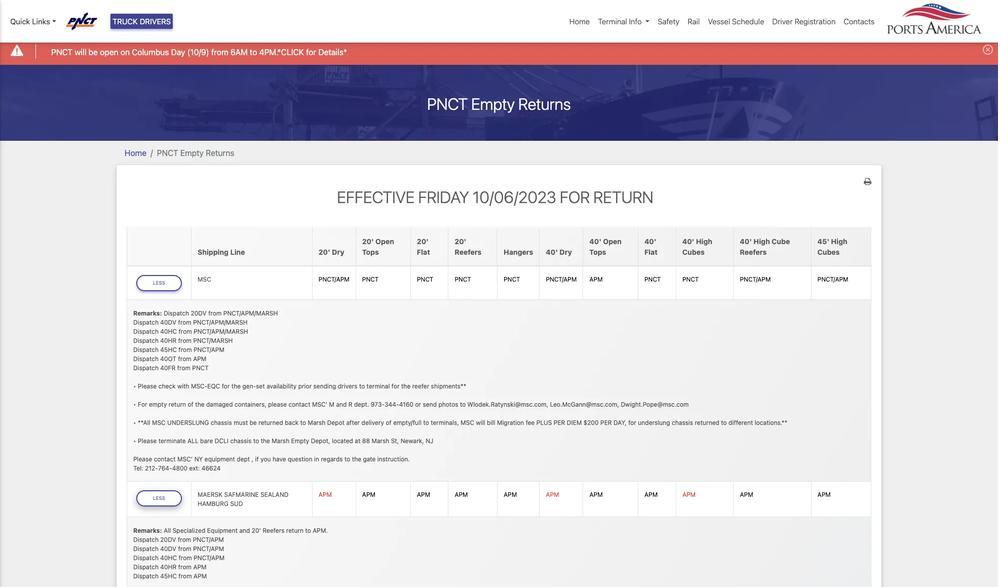 Task type: vqa. For each thing, say whether or not it's contained in the screenshot.
The Management
no



Task type: locate. For each thing, give the bounding box(es) containing it.
20dv
[[191, 310, 207, 317], [160, 536, 176, 544]]

to right regards
[[345, 456, 351, 463]]

1 vertical spatial be
[[250, 419, 257, 427]]

0 vertical spatial home
[[570, 17, 590, 26]]

2 horizontal spatial high
[[832, 237, 848, 246]]

on
[[121, 47, 130, 57]]

0 horizontal spatial of
[[188, 401, 194, 408]]

to right the 6am
[[250, 47, 257, 57]]

0 horizontal spatial return
[[169, 401, 186, 408]]

1 horizontal spatial return
[[286, 527, 304, 535]]

1 horizontal spatial tops
[[590, 248, 607, 256]]

flat for 20' flat
[[417, 248, 430, 256]]

40' inside 40' flat
[[645, 237, 657, 246]]

344-
[[385, 401, 399, 408]]

2 horizontal spatial msc
[[461, 419, 475, 427]]

please up for
[[138, 383, 157, 390]]

0 vertical spatial and
[[336, 401, 347, 408]]

2 less button from the top
[[136, 491, 182, 507]]

1 horizontal spatial 20dv
[[191, 310, 207, 317]]

please contact msc' ny equipment dept , if you have question in regards to the gate instruction. tel: 212-764-4800 ext: 46624
[[133, 456, 410, 472]]

40' inside 40' high cubes
[[683, 237, 695, 246]]

open for 20' open tops
[[376, 237, 394, 246]]

tops for 40'
[[590, 248, 607, 256]]

40hc
[[160, 328, 177, 335], [160, 555, 177, 562]]

of right delivery
[[386, 419, 392, 427]]

1 less from the top
[[153, 280, 165, 286]]

0 vertical spatial less button
[[136, 275, 182, 292]]

1 45hc from the top
[[160, 346, 177, 354]]

1 horizontal spatial high
[[754, 237, 770, 246]]

2 • from the top
[[133, 401, 136, 408]]

0 horizontal spatial reefers
[[263, 527, 285, 535]]

40' inside 40' open tops
[[590, 237, 602, 246]]

40' right 40' open tops
[[645, 237, 657, 246]]

be left open
[[89, 47, 98, 57]]

1 horizontal spatial pnct empty returns
[[428, 94, 571, 113]]

40' inside 40' high cube reefers
[[740, 237, 752, 246]]

remarks: inside remarks: dispatch 20dv from pnct/apm/marsh dispatch 40dv from pnct/apm/marsh dispatch 40hc from pnct/apm/marsh dispatch 40hr from pnct/marsh dispatch 45hc from pnct/apm dispatch 40ot from apm dispatch 40fr from pnct
[[133, 310, 162, 317]]

1 vertical spatial contact
[[154, 456, 176, 463]]

delivery
[[362, 419, 384, 427]]

the down "msc-"
[[195, 401, 205, 408]]

4160
[[399, 401, 414, 408]]

1 vertical spatial 40hr
[[160, 564, 177, 571]]

40hc up 40ot
[[160, 328, 177, 335]]

return left the apm.
[[286, 527, 304, 535]]

pnct empty returns
[[428, 94, 571, 113], [157, 148, 234, 157]]

equipment
[[205, 456, 235, 463]]

20' flat
[[417, 237, 430, 256]]

0 horizontal spatial and
[[240, 527, 250, 535]]

1 horizontal spatial reefers
[[455, 248, 482, 256]]

1 less button from the top
[[136, 275, 182, 292]]

20dv up "pnct/marsh"
[[191, 310, 207, 317]]

2 cubes from the left
[[818, 248, 840, 256]]

returned
[[259, 419, 283, 427], [695, 419, 720, 427]]

open left 20' flat on the top of page
[[376, 237, 394, 246]]

45'
[[818, 237, 830, 246]]

973-
[[371, 401, 385, 408]]

2 dry from the left
[[560, 248, 572, 256]]

1 tops from the left
[[362, 248, 379, 256]]

1 vertical spatial return
[[286, 527, 304, 535]]

0 horizontal spatial returns
[[206, 148, 234, 157]]

pnct/apm
[[319, 276, 350, 283], [546, 276, 577, 283], [740, 276, 771, 283], [818, 276, 849, 283], [194, 346, 225, 354], [193, 536, 224, 544], [193, 545, 224, 553], [194, 555, 225, 562]]

be right must
[[250, 419, 257, 427]]

(10/9)
[[187, 47, 209, 57]]

1 horizontal spatial dry
[[560, 248, 572, 256]]

flat
[[417, 248, 430, 256], [645, 248, 658, 256]]

1 horizontal spatial flat
[[645, 248, 658, 256]]

1 open from the left
[[376, 237, 394, 246]]

•
[[133, 383, 136, 390], [133, 401, 136, 408], [133, 419, 136, 427], [133, 437, 136, 445]]

20' open tops
[[362, 237, 394, 256]]

0 horizontal spatial open
[[376, 237, 394, 246]]

40hr down the all
[[160, 564, 177, 571]]

40hc down the all
[[160, 555, 177, 562]]

less button for msc
[[136, 275, 182, 292]]

of up "underslung"
[[188, 401, 194, 408]]

return down with
[[169, 401, 186, 408]]

newark,
[[401, 437, 424, 445]]

containers,
[[235, 401, 267, 408]]

20' for 20' open tops
[[362, 237, 374, 246]]

home link
[[566, 12, 594, 31], [125, 148, 147, 157]]

for left details*
[[306, 47, 316, 57]]

high for 45' high cubes
[[832, 237, 848, 246]]

contact up 764-
[[154, 456, 176, 463]]

please inside please contact msc' ny equipment dept , if you have question in regards to the gate instruction. tel: 212-764-4800 ext: 46624
[[133, 456, 152, 463]]

40' flat
[[645, 237, 658, 256]]

ny
[[195, 456, 203, 463]]

please up 'tel:'
[[133, 456, 152, 463]]

fee
[[526, 419, 535, 427]]

1 vertical spatial 40dv
[[160, 545, 176, 553]]

20' inside the 20' open tops
[[362, 237, 374, 246]]

40' down the for in the top of the page
[[590, 237, 602, 246]]

20' for 20' reefers
[[455, 237, 467, 246]]

0 horizontal spatial tops
[[362, 248, 379, 256]]

• up 'tel:'
[[133, 437, 136, 445]]

2 40hr from the top
[[160, 564, 177, 571]]

0 horizontal spatial per
[[554, 419, 566, 427]]

locations.**
[[755, 419, 788, 427]]

open inside 40' open tops
[[604, 237, 622, 246]]

2 45hc from the top
[[160, 573, 177, 580]]

1 40dv from the top
[[160, 319, 176, 326]]

• left for
[[133, 401, 136, 408]]

1 vertical spatial 40hc
[[160, 555, 177, 562]]

high inside 45' high cubes
[[832, 237, 848, 246]]

1 horizontal spatial home
[[570, 17, 590, 26]]

print image
[[864, 177, 872, 185]]

2 horizontal spatial reefers
[[740, 248, 767, 256]]

1 vertical spatial pnct empty returns
[[157, 148, 234, 157]]

40dv down the all
[[160, 545, 176, 553]]

reefers
[[455, 248, 482, 256], [740, 248, 767, 256], [263, 527, 285, 535]]

45hc inside remarks: dispatch 20dv from pnct/apm/marsh dispatch 40dv from pnct/apm/marsh dispatch 40hc from pnct/apm/marsh dispatch 40hr from pnct/marsh dispatch 45hc from pnct/apm dispatch 40ot from apm dispatch 40fr from pnct
[[160, 346, 177, 354]]

line
[[230, 248, 245, 256]]

0 horizontal spatial flat
[[417, 248, 430, 256]]

cubes down 45'
[[818, 248, 840, 256]]

to left the apm.
[[305, 527, 311, 535]]

1 40hc from the top
[[160, 328, 177, 335]]

1 horizontal spatial be
[[250, 419, 257, 427]]

0 vertical spatial 40hc
[[160, 328, 177, 335]]

1 high from the left
[[697, 237, 713, 246]]

20' inside 20' reefers
[[455, 237, 467, 246]]

and right equipment
[[240, 527, 250, 535]]

please down the '**all'
[[138, 437, 157, 445]]

2 open from the left
[[604, 237, 622, 246]]

0 vertical spatial pnct empty returns
[[428, 94, 571, 113]]

tops right 40' dry at the right
[[590, 248, 607, 256]]

cubes inside 45' high cubes
[[818, 248, 840, 256]]

effective
[[337, 187, 415, 207]]

remarks: left the all
[[133, 527, 162, 535]]

to right photos
[[460, 401, 466, 408]]

please
[[138, 383, 157, 390], [138, 437, 157, 445], [133, 456, 152, 463]]

high inside 40' high cubes
[[697, 237, 713, 246]]

open inside the 20' open tops
[[376, 237, 394, 246]]

for
[[560, 187, 590, 207]]

per left diem
[[554, 419, 566, 427]]

plus
[[537, 419, 552, 427]]

open left 40' flat
[[604, 237, 622, 246]]

pnct/marsh
[[193, 337, 233, 345]]

0 vertical spatial 40dv
[[160, 319, 176, 326]]

shipments**
[[431, 383, 467, 390]]

check
[[159, 383, 176, 390]]

will left bill
[[476, 419, 486, 427]]

20' inside 20' flat
[[417, 237, 429, 246]]

cubes
[[683, 248, 705, 256], [818, 248, 840, 256]]

high inside 40' high cube reefers
[[754, 237, 770, 246]]

4 • from the top
[[133, 437, 136, 445]]

to right drivers
[[359, 383, 365, 390]]

all
[[188, 437, 199, 445]]

2 less from the top
[[153, 496, 165, 501]]

• for • **all msc underslung chassis must be returned back to marsh depot after delivery of empty/full to terminals, msc will bill migration fee plus per diem $200 per day, for underslung chassis returned to different locations.**
[[133, 419, 136, 427]]

40' right 40' flat
[[683, 237, 695, 246]]

0 vertical spatial returns
[[519, 94, 571, 113]]

will left open
[[75, 47, 86, 57]]

close image
[[984, 45, 994, 55]]

1 horizontal spatial msc'
[[312, 401, 328, 408]]

10/06/2023
[[473, 187, 557, 207]]

45hc down the all
[[160, 573, 177, 580]]

1 vertical spatial less button
[[136, 491, 182, 507]]

marsh right 88
[[372, 437, 390, 445]]

2 40dv from the top
[[160, 545, 176, 553]]

contact inside please contact msc' ny equipment dept , if you have question in regards to the gate instruction. tel: 212-764-4800 ext: 46624
[[154, 456, 176, 463]]

1 vertical spatial and
[[240, 527, 250, 535]]

cubes for 40'
[[683, 248, 705, 256]]

be inside alert
[[89, 47, 98, 57]]

from
[[211, 47, 228, 57], [208, 310, 222, 317], [178, 319, 192, 326], [179, 328, 192, 335], [178, 337, 192, 345], [179, 346, 192, 354], [178, 355, 192, 363], [177, 364, 191, 372], [178, 536, 191, 544], [178, 545, 192, 553], [179, 555, 192, 562], [178, 564, 192, 571], [179, 573, 192, 580]]

1 vertical spatial remarks:
[[133, 527, 162, 535]]

the
[[232, 383, 241, 390], [402, 383, 411, 390], [195, 401, 205, 408], [261, 437, 270, 445], [352, 456, 361, 463]]

to left different
[[722, 419, 727, 427]]

and inside the 'remarks: all specialized equipment and 20' reefers return to apm. dispatch 20dv from pnct/apm dispatch 40dv from pnct/apm dispatch 40hc from pnct/apm dispatch 40hr from apm dispatch 45hc from apm'
[[240, 527, 250, 535]]

• left the '**all'
[[133, 419, 136, 427]]

please
[[268, 401, 287, 408]]

msc right terminals,
[[461, 419, 475, 427]]

to inside the 'remarks: all specialized equipment and 20' reefers return to apm. dispatch 20dv from pnct/apm dispatch 40dv from pnct/apm dispatch 40hc from pnct/apm dispatch 40hr from apm dispatch 45hc from apm'
[[305, 527, 311, 535]]

0 vertical spatial 20dv
[[191, 310, 207, 317]]

msc' up 4800
[[177, 456, 193, 463]]

1 dry from the left
[[332, 248, 345, 256]]

0 vertical spatial please
[[138, 383, 157, 390]]

1 vertical spatial 45hc
[[160, 573, 177, 580]]

40'
[[590, 237, 602, 246], [645, 237, 657, 246], [683, 237, 695, 246], [740, 237, 752, 246], [546, 248, 558, 256]]

0 horizontal spatial home
[[125, 148, 147, 157]]

2 vertical spatial please
[[133, 456, 152, 463]]

0 vertical spatial will
[[75, 47, 86, 57]]

40' right 'hangers'
[[546, 248, 558, 256]]

high for 40' high cubes
[[697, 237, 713, 246]]

46624
[[202, 465, 221, 472]]

dispatch
[[164, 310, 189, 317], [133, 319, 159, 326], [133, 328, 159, 335], [133, 337, 159, 345], [133, 346, 159, 354], [133, 355, 159, 363], [133, 364, 159, 372], [133, 536, 159, 544], [133, 545, 159, 553], [133, 555, 159, 562], [133, 564, 159, 571], [133, 573, 159, 580]]

if
[[255, 456, 259, 463]]

ext:
[[189, 465, 200, 472]]

contact down • please check with msc-eqc for the gen-set availability prior sending drivers to terminal for the reefer shipments**
[[289, 401, 311, 408]]

1 flat from the left
[[417, 248, 430, 256]]

remarks: for remarks: dispatch 20dv from pnct/apm/marsh dispatch 40dv from pnct/apm/marsh dispatch 40hc from pnct/apm/marsh dispatch 40hr from pnct/marsh dispatch 45hc from pnct/apm dispatch 40ot from apm dispatch 40fr from pnct
[[133, 310, 162, 317]]

cubes inside 40' high cubes
[[683, 248, 705, 256]]

dry left 40' open tops
[[560, 248, 572, 256]]

per left day,
[[601, 419, 612, 427]]

40dv inside remarks: dispatch 20dv from pnct/apm/marsh dispatch 40dv from pnct/apm/marsh dispatch 40hc from pnct/apm/marsh dispatch 40hr from pnct/marsh dispatch 45hc from pnct/apm dispatch 40ot from apm dispatch 40fr from pnct
[[160, 319, 176, 326]]

0 horizontal spatial returned
[[259, 419, 283, 427]]

40dv up 40ot
[[160, 319, 176, 326]]

40' open tops
[[590, 237, 622, 256]]

0 horizontal spatial contact
[[154, 456, 176, 463]]

• left check
[[133, 383, 136, 390]]

have
[[273, 456, 286, 463]]

0 vertical spatial contact
[[289, 401, 311, 408]]

0 vertical spatial of
[[188, 401, 194, 408]]

friday
[[419, 187, 469, 207]]

open
[[100, 47, 118, 57]]

1 40hr from the top
[[160, 337, 177, 345]]

2 horizontal spatial empty
[[472, 94, 515, 113]]

please for terminate
[[138, 437, 157, 445]]

dry left the 20' open tops
[[332, 248, 345, 256]]

0 vertical spatial less
[[153, 280, 165, 286]]

less for msc
[[153, 280, 165, 286]]

return
[[169, 401, 186, 408], [286, 527, 304, 535]]

1 cubes from the left
[[683, 248, 705, 256]]

1 vertical spatial less
[[153, 496, 165, 501]]

the left gate
[[352, 456, 361, 463]]

per
[[554, 419, 566, 427], [601, 419, 612, 427]]

,
[[252, 456, 254, 463]]

1 vertical spatial of
[[386, 419, 392, 427]]

pnct will be open on columbus day (10/9) from 6am to 4pm.*click for details*
[[51, 47, 347, 57]]

0 horizontal spatial msc'
[[177, 456, 193, 463]]

40' high cube reefers
[[740, 237, 791, 256]]

marsh up depot,
[[308, 419, 326, 427]]

2 flat from the left
[[645, 248, 658, 256]]

1 horizontal spatial marsh
[[308, 419, 326, 427]]

less button for maersk safmarine sealand hamburg sud
[[136, 491, 182, 507]]

3 high from the left
[[832, 237, 848, 246]]

40' for 40' high cube reefers
[[740, 237, 752, 246]]

20dv down the all
[[160, 536, 176, 544]]

6am
[[231, 47, 248, 57]]

40' left the cube
[[740, 237, 752, 246]]

marsh up have
[[272, 437, 290, 445]]

1 vertical spatial home link
[[125, 148, 147, 157]]

0 horizontal spatial dry
[[332, 248, 345, 256]]

• **all msc underslung chassis must be returned back to marsh depot after delivery of empty/full to terminals, msc will bill migration fee plus per diem $200 per day, for underslung chassis returned to different locations.**
[[133, 419, 788, 427]]

1 • from the top
[[133, 383, 136, 390]]

0 horizontal spatial empty
[[180, 148, 204, 157]]

0 vertical spatial empty
[[472, 94, 515, 113]]

40hr inside the 'remarks: all specialized equipment and 20' reefers return to apm. dispatch 20dv from pnct/apm dispatch 40dv from pnct/apm dispatch 40hc from pnct/apm dispatch 40hr from apm dispatch 45hc from apm'
[[160, 564, 177, 571]]

tops right 20' dry
[[362, 248, 379, 256]]

will
[[75, 47, 86, 57], [476, 419, 486, 427]]

1 horizontal spatial contact
[[289, 401, 311, 408]]

1 vertical spatial home
[[125, 148, 147, 157]]

the left "reefer"
[[402, 383, 411, 390]]

remarks: inside the 'remarks: all specialized equipment and 20' reefers return to apm. dispatch 20dv from pnct/apm dispatch 40dv from pnct/apm dispatch 40hc from pnct/apm dispatch 40hr from apm dispatch 45hc from apm'
[[133, 527, 162, 535]]

flat right 40' open tops
[[645, 248, 658, 256]]

1 vertical spatial please
[[138, 437, 157, 445]]

0 vertical spatial 45hc
[[160, 346, 177, 354]]

0 vertical spatial 40hr
[[160, 337, 177, 345]]

0 horizontal spatial cubes
[[683, 248, 705, 256]]

all
[[164, 527, 171, 535]]

effective friday 10/06/2023 for return
[[337, 187, 654, 207]]

msc' inside please contact msc' ny equipment dept , if you have question in regards to the gate instruction. tel: 212-764-4800 ext: 46624
[[177, 456, 193, 463]]

1 remarks: from the top
[[133, 310, 162, 317]]

tops inside 40' open tops
[[590, 248, 607, 256]]

2 40hc from the top
[[160, 555, 177, 562]]

1 vertical spatial msc'
[[177, 456, 193, 463]]

1 vertical spatial 20dv
[[160, 536, 176, 544]]

drivers
[[338, 383, 358, 390]]

1 horizontal spatial returns
[[519, 94, 571, 113]]

0 horizontal spatial high
[[697, 237, 713, 246]]

tops inside the 20' open tops
[[362, 248, 379, 256]]

20' inside the 'remarks: all specialized equipment and 20' reefers return to apm. dispatch 20dv from pnct/apm dispatch 40dv from pnct/apm dispatch 40hc from pnct/apm dispatch 40hr from apm dispatch 45hc from apm'
[[252, 527, 261, 535]]

truck drivers
[[113, 17, 171, 26]]

msc' left m
[[312, 401, 328, 408]]

0 vertical spatial home link
[[566, 12, 594, 31]]

2 vertical spatial empty
[[291, 437, 309, 445]]

contacts link
[[840, 12, 879, 31]]

terminal
[[598, 17, 627, 26]]

1 horizontal spatial of
[[386, 419, 392, 427]]

remarks: up 40ot
[[133, 310, 162, 317]]

0 horizontal spatial pnct empty returns
[[157, 148, 234, 157]]

1 horizontal spatial open
[[604, 237, 622, 246]]

3 • from the top
[[133, 419, 136, 427]]

40hr up 40ot
[[160, 337, 177, 345]]

2 tops from the left
[[590, 248, 607, 256]]

88
[[362, 437, 370, 445]]

40' for 40' flat
[[645, 237, 657, 246]]

40hr inside remarks: dispatch 20dv from pnct/apm/marsh dispatch 40dv from pnct/apm/marsh dispatch 40hc from pnct/apm/marsh dispatch 40hr from pnct/marsh dispatch 45hc from pnct/apm dispatch 40ot from apm dispatch 40fr from pnct
[[160, 337, 177, 345]]

chassis
[[211, 419, 232, 427], [672, 419, 694, 427], [230, 437, 252, 445]]

40dv
[[160, 319, 176, 326], [160, 545, 176, 553]]

returned down please
[[259, 419, 283, 427]]

0 horizontal spatial be
[[89, 47, 98, 57]]

1 horizontal spatial returned
[[695, 419, 720, 427]]

flat left 20' reefers
[[417, 248, 430, 256]]

2 remarks: from the top
[[133, 527, 162, 535]]

and left r
[[336, 401, 347, 408]]

msc down shipping
[[198, 276, 211, 283]]

send
[[423, 401, 437, 408]]

msc right the '**all'
[[152, 419, 166, 427]]

2 high from the left
[[754, 237, 770, 246]]

1 horizontal spatial will
[[476, 419, 486, 427]]

to inside please contact msc' ny equipment dept , if you have question in regards to the gate instruction. tel: 212-764-4800 ext: 46624
[[345, 456, 351, 463]]

0 horizontal spatial will
[[75, 47, 86, 57]]

cubes right 40' flat
[[683, 248, 705, 256]]

1 horizontal spatial per
[[601, 419, 612, 427]]

wlodek.ratynski@msc.com,
[[468, 401, 549, 408]]

1 horizontal spatial cubes
[[818, 248, 840, 256]]

leo.mcgann@msc.com,
[[550, 401, 620, 408]]

returned left different
[[695, 419, 720, 427]]

0 vertical spatial remarks:
[[133, 310, 162, 317]]

rail
[[688, 17, 700, 26]]

pnct will be open on columbus day (10/9) from 6am to 4pm.*click for details* alert
[[0, 37, 999, 65]]

safety
[[658, 17, 680, 26]]

0 vertical spatial be
[[89, 47, 98, 57]]

45hc up 40ot
[[160, 346, 177, 354]]

0 horizontal spatial 20dv
[[160, 536, 176, 544]]

flat for 40' flat
[[645, 248, 658, 256]]

pnct inside remarks: dispatch 20dv from pnct/apm/marsh dispatch 40dv from pnct/apm/marsh dispatch 40hc from pnct/apm/marsh dispatch 40hr from pnct/marsh dispatch 45hc from pnct/apm dispatch 40ot from apm dispatch 40fr from pnct
[[192, 364, 209, 372]]



Task type: describe. For each thing, give the bounding box(es) containing it.
diem
[[567, 419, 582, 427]]

1 vertical spatial pnct/apm/marsh
[[193, 319, 248, 326]]

you
[[261, 456, 271, 463]]

return inside the 'remarks: all specialized equipment and 20' reefers return to apm. dispatch 20dv from pnct/apm dispatch 40dv from pnct/apm dispatch 40hc from pnct/apm dispatch 40hr from apm dispatch 45hc from apm'
[[286, 527, 304, 535]]

instruction.
[[378, 456, 410, 463]]

40' for 40' high cubes
[[683, 237, 695, 246]]

cube
[[772, 237, 791, 246]]

open for 40' open tops
[[604, 237, 622, 246]]

1 vertical spatial empty
[[180, 148, 204, 157]]

rail link
[[684, 12, 704, 31]]

45hc inside the 'remarks: all specialized equipment and 20' reefers return to apm. dispatch 20dv from pnct/apm dispatch 40dv from pnct/apm dispatch 40hc from pnct/apm dispatch 40hr from apm dispatch 45hc from apm'
[[160, 573, 177, 580]]

to right back
[[300, 419, 306, 427]]

2 per from the left
[[601, 419, 612, 427]]

pnct will be open on columbus day (10/9) from 6am to 4pm.*click for details* link
[[51, 46, 347, 58]]

40hc inside the 'remarks: all specialized equipment and 20' reefers return to apm. dispatch 20dv from pnct/apm dispatch 40dv from pnct/apm dispatch 40hc from pnct/apm dispatch 40hr from apm dispatch 45hc from apm'
[[160, 555, 177, 562]]

details*
[[319, 47, 347, 57]]

sud
[[230, 500, 243, 508]]

dry for 20' dry
[[332, 248, 345, 256]]

schedule
[[733, 17, 765, 26]]

maersk
[[198, 491, 223, 499]]

terminal info link
[[594, 12, 654, 31]]

quick
[[10, 17, 30, 26]]

20' dry
[[319, 248, 345, 256]]

nj
[[426, 437, 434, 445]]

driver registration link
[[769, 12, 840, 31]]

4800
[[172, 465, 188, 472]]

truck
[[113, 17, 138, 26]]

different
[[729, 419, 754, 427]]

vessel
[[708, 17, 731, 26]]

dept
[[237, 456, 250, 463]]

0 vertical spatial return
[[169, 401, 186, 408]]

dept.
[[354, 401, 369, 408]]

quick links
[[10, 17, 50, 26]]

1 returned from the left
[[259, 419, 283, 427]]

shipping line
[[198, 248, 245, 256]]

to inside alert
[[250, 47, 257, 57]]

day
[[171, 47, 185, 57]]

0 vertical spatial msc'
[[312, 401, 328, 408]]

hangers
[[504, 248, 534, 256]]

to up "nj"
[[424, 419, 429, 427]]

quick links link
[[10, 16, 56, 27]]

$200
[[584, 419, 599, 427]]

40' for 40' dry
[[546, 248, 558, 256]]

0 horizontal spatial msc
[[152, 419, 166, 427]]

terminals,
[[431, 419, 459, 427]]

availability
[[267, 383, 297, 390]]

located
[[332, 437, 353, 445]]

dwight.pope@msc.com
[[621, 401, 689, 408]]

registration
[[795, 17, 836, 26]]

• please check with msc-eqc for the gen-set availability prior sending drivers to terminal for the reefer shipments**
[[133, 383, 467, 390]]

1 per from the left
[[554, 419, 566, 427]]

r
[[349, 401, 353, 408]]

terminate
[[159, 437, 186, 445]]

vessel schedule link
[[704, 12, 769, 31]]

**all
[[138, 419, 150, 427]]

will inside alert
[[75, 47, 86, 57]]

contacts
[[844, 17, 875, 26]]

0 horizontal spatial home link
[[125, 148, 147, 157]]

0 vertical spatial pnct/apm/marsh
[[223, 310, 278, 317]]

specialized
[[173, 527, 205, 535]]

set
[[256, 383, 265, 390]]

20dv inside the 'remarks: all specialized equipment and 20' reefers return to apm. dispatch 20dv from pnct/apm dispatch 40dv from pnct/apm dispatch 40hc from pnct/apm dispatch 40hr from apm dispatch 45hc from apm'
[[160, 536, 176, 544]]

terminal
[[367, 383, 390, 390]]

1 vertical spatial returns
[[206, 148, 234, 157]]

depot,
[[311, 437, 330, 445]]

1 horizontal spatial empty
[[291, 437, 309, 445]]

remarks: all specialized equipment and 20' reefers return to apm. dispatch 20dv from pnct/apm dispatch 40dv from pnct/apm dispatch 40hc from pnct/apm dispatch 40hr from apm dispatch 45hc from apm
[[133, 527, 328, 580]]

the left gen-
[[232, 383, 241, 390]]

tops for 20'
[[362, 248, 379, 256]]

tel:
[[133, 465, 143, 472]]

at
[[355, 437, 361, 445]]

maersk safmarine sealand hamburg sud
[[198, 491, 289, 508]]

in
[[314, 456, 319, 463]]

cubes for 45'
[[818, 248, 840, 256]]

20dv inside remarks: dispatch 20dv from pnct/apm/marsh dispatch 40dv from pnct/apm/marsh dispatch 40hc from pnct/apm/marsh dispatch 40hr from pnct/marsh dispatch 45hc from pnct/apm dispatch 40ot from apm dispatch 40fr from pnct
[[191, 310, 207, 317]]

•  for empty return of the damaged containers, please contact msc' m and r dept. 973-344-4160 or send photos  to wlodek.ratynski@msc.com, leo.mcgann@msc.com, dwight.pope@msc.com
[[133, 401, 689, 408]]

40hc inside remarks: dispatch 20dv from pnct/apm/marsh dispatch 40dv from pnct/apm/marsh dispatch 40hc from pnct/apm/marsh dispatch 40hr from pnct/marsh dispatch 45hc from pnct/apm dispatch 40ot from apm dispatch 40fr from pnct
[[160, 328, 177, 335]]

for right terminal
[[392, 383, 400, 390]]

0 horizontal spatial marsh
[[272, 437, 290, 445]]

gate
[[363, 456, 376, 463]]

bare
[[200, 437, 213, 445]]

empty
[[149, 401, 167, 408]]

truck drivers link
[[111, 14, 173, 29]]

st,
[[391, 437, 399, 445]]

apm.
[[313, 527, 328, 535]]

regards
[[321, 456, 343, 463]]

reefers inside 40' high cube reefers
[[740, 248, 767, 256]]

40' for 40' open tops
[[590, 237, 602, 246]]

pnct/apm inside remarks: dispatch 20dv from pnct/apm/marsh dispatch 40dv from pnct/apm/marsh dispatch 40hc from pnct/apm/marsh dispatch 40hr from pnct/marsh dispatch 45hc from pnct/apm dispatch 40ot from apm dispatch 40fr from pnct
[[194, 346, 225, 354]]

links
[[32, 17, 50, 26]]

dry for 40' dry
[[560, 248, 572, 256]]

drivers
[[140, 17, 171, 26]]

20' reefers
[[455, 237, 482, 256]]

less for maersk safmarine sealand hamburg sud
[[153, 496, 165, 501]]

dcli
[[215, 437, 229, 445]]

the inside please contact msc' ny equipment dept , if you have question in regards to the gate instruction. tel: 212-764-4800 ext: 46624
[[352, 456, 361, 463]]

driver
[[773, 17, 793, 26]]

apm inside remarks: dispatch 20dv from pnct/apm/marsh dispatch 40dv from pnct/apm/marsh dispatch 40hc from pnct/apm/marsh dispatch 40hr from pnct/marsh dispatch 45hc from pnct/apm dispatch 40ot from apm dispatch 40fr from pnct
[[193, 355, 207, 363]]

columbus
[[132, 47, 169, 57]]

safmarine
[[224, 491, 259, 499]]

• for • please check with msc-eqc for the gen-set availability prior sending drivers to terminal for the reefer shipments**
[[133, 383, 136, 390]]

4pm.*click
[[259, 47, 304, 57]]

the up you
[[261, 437, 270, 445]]

1 vertical spatial will
[[476, 419, 486, 427]]

2 horizontal spatial marsh
[[372, 437, 390, 445]]

chassis down must
[[230, 437, 252, 445]]

for right day,
[[629, 419, 637, 427]]

underslung
[[167, 419, 209, 427]]

underslung
[[638, 419, 671, 427]]

1 horizontal spatial home link
[[566, 12, 594, 31]]

please for check
[[138, 383, 157, 390]]

for right eqc
[[222, 383, 230, 390]]

for
[[138, 401, 147, 408]]

20' for 20' flat
[[417, 237, 429, 246]]

reefers inside the 'remarks: all specialized equipment and 20' reefers return to apm. dispatch 20dv from pnct/apm dispatch 40dv from pnct/apm dispatch 40hc from pnct/apm dispatch 40hr from apm dispatch 45hc from apm'
[[263, 527, 285, 535]]

chassis right underslung
[[672, 419, 694, 427]]

damaged
[[206, 401, 233, 408]]

pnct inside alert
[[51, 47, 73, 57]]

2 vertical spatial pnct/apm/marsh
[[194, 328, 248, 335]]

reefer
[[412, 383, 430, 390]]

• for • please terminate all bare dcli chassis to the marsh empty depot, located at 88 marsh st, newark, nj
[[133, 437, 136, 445]]

driver registration
[[773, 17, 836, 26]]

shipping
[[198, 248, 229, 256]]

high for 40' high cube reefers
[[754, 237, 770, 246]]

764-
[[158, 465, 172, 472]]

40dv inside the 'remarks: all specialized equipment and 20' reefers return to apm. dispatch 20dv from pnct/apm dispatch 40dv from pnct/apm dispatch 40hc from pnct/apm dispatch 40hr from apm dispatch 45hc from apm'
[[160, 545, 176, 553]]

40fr
[[160, 364, 176, 372]]

or
[[415, 401, 421, 408]]

to up if
[[253, 437, 259, 445]]

20' for 20' dry
[[319, 248, 330, 256]]

2 returned from the left
[[695, 419, 720, 427]]

1 horizontal spatial and
[[336, 401, 347, 408]]

• for •  for empty return of the damaged containers, please contact msc' m and r dept. 973-344-4160 or send photos  to wlodek.ratynski@msc.com, leo.mcgann@msc.com, dwight.pope@msc.com
[[133, 401, 136, 408]]

for inside pnct will be open on columbus day (10/9) from 6am to 4pm.*click for details* link
[[306, 47, 316, 57]]

40' dry
[[546, 248, 572, 256]]

info
[[629, 17, 642, 26]]

migration
[[497, 419, 524, 427]]

1 horizontal spatial msc
[[198, 276, 211, 283]]

chassis up dcli on the left of page
[[211, 419, 232, 427]]

sealand
[[261, 491, 289, 499]]

day,
[[614, 419, 627, 427]]

bill
[[487, 419, 496, 427]]

from inside alert
[[211, 47, 228, 57]]

hamburg
[[198, 500, 229, 508]]

remarks: for remarks: all specialized equipment and 20' reefers return to apm. dispatch 20dv from pnct/apm dispatch 40dv from pnct/apm dispatch 40hc from pnct/apm dispatch 40hr from apm dispatch 45hc from apm
[[133, 527, 162, 535]]



